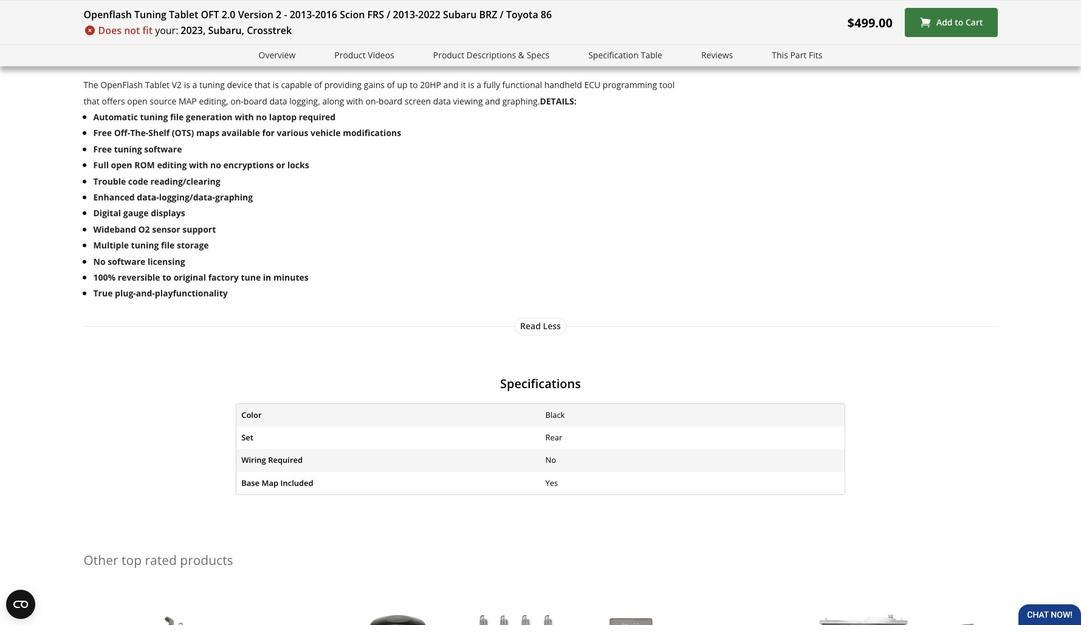 Task type: locate. For each thing, give the bounding box(es) containing it.
data-
[[137, 191, 159, 203]]

with up "available"
[[235, 111, 254, 123]]

2 data from the left
[[433, 95, 451, 107]]

1 horizontal spatial /
[[500, 8, 504, 21]]

1 horizontal spatial to
[[410, 79, 418, 91]]

product videos link
[[335, 49, 394, 62]]

software up reversible
[[108, 256, 146, 267]]

trouble
[[93, 175, 126, 187]]

0 horizontal spatial of
[[314, 79, 322, 91]]

2 vertical spatial to
[[162, 272, 171, 283]]

no up "for"
[[256, 111, 267, 123]]

to right add
[[955, 17, 964, 28]]

data down 20hp
[[433, 95, 451, 107]]

0 horizontal spatial no
[[93, 256, 106, 267]]

oft
[[201, 8, 219, 21]]

automatic
[[93, 111, 138, 123]]

2 horizontal spatial is
[[468, 79, 475, 91]]

openflash
[[84, 8, 132, 21]]

2023,
[[181, 24, 206, 37]]

2013- right the "-"
[[290, 8, 315, 21]]

no up 100%
[[93, 256, 106, 267]]

to
[[955, 17, 964, 28], [410, 79, 418, 91], [162, 272, 171, 283]]

0 horizontal spatial product
[[84, 48, 130, 65]]

specs
[[527, 49, 550, 61]]

for
[[262, 127, 275, 139]]

gauge
[[123, 208, 149, 219]]

reviews
[[701, 49, 733, 61]]

product description
[[84, 48, 200, 65]]

board down device
[[244, 95, 267, 107]]

board down up in the left top of the page
[[379, 95, 403, 107]]

1 is from the left
[[184, 79, 190, 91]]

device
[[227, 79, 252, 91]]

add to cart
[[937, 17, 983, 28]]

product down does
[[84, 48, 130, 65]]

(ots)
[[172, 127, 194, 139]]

viewing
[[453, 95, 483, 107]]

1 horizontal spatial of
[[387, 79, 395, 91]]

1 horizontal spatial no
[[256, 111, 267, 123]]

2 of from the left
[[387, 79, 395, 91]]

read less
[[520, 320, 561, 332]]

0 horizontal spatial to
[[162, 272, 171, 283]]

openflash
[[100, 79, 143, 91]]

along
[[322, 95, 344, 107]]

/ right frs
[[387, 8, 391, 21]]

2013- right frs
[[393, 8, 418, 21]]

0 horizontal spatial a
[[192, 79, 197, 91]]

that right device
[[255, 79, 271, 91]]

of left up in the left top of the page
[[387, 79, 395, 91]]

1 horizontal spatial on-
[[366, 95, 379, 107]]

no up yes
[[546, 455, 556, 466]]

true
[[93, 288, 113, 299]]

add to cart button
[[905, 8, 998, 37]]

a up map at top left
[[192, 79, 197, 91]]

on- down gains
[[366, 95, 379, 107]]

2 horizontal spatial with
[[347, 95, 364, 107]]

tablet
[[169, 8, 198, 21], [145, 79, 170, 91]]

2 vertical spatial with
[[189, 159, 208, 171]]

free
[[93, 127, 112, 139], [93, 143, 112, 155]]

subaru,
[[208, 24, 244, 37]]

0 vertical spatial to
[[955, 17, 964, 28]]

software down shelf
[[144, 143, 182, 155]]

with
[[347, 95, 364, 107], [235, 111, 254, 123], [189, 159, 208, 171]]

to right up in the left top of the page
[[410, 79, 418, 91]]

1 horizontal spatial product
[[335, 49, 366, 61]]

tuning up editing, on the left top of page
[[199, 79, 225, 91]]

to down licensing
[[162, 272, 171, 283]]

0 horizontal spatial /
[[387, 8, 391, 21]]

-
[[284, 8, 287, 21]]

1 a from the left
[[192, 79, 197, 91]]

shelf
[[149, 127, 170, 139]]

or
[[276, 159, 285, 171]]

1 board from the left
[[244, 95, 267, 107]]

0 horizontal spatial board
[[244, 95, 267, 107]]

no left encryptions
[[210, 159, 221, 171]]

is right it
[[468, 79, 475, 91]]

details:
[[540, 95, 577, 107]]

tablet up 2023,
[[169, 8, 198, 21]]

tablet inside the openflash tablet v2 is a tuning device that is capable of providing gains of up to 20hp and it is a fully functional handheld ecu programming tool that offers open source map editing, on-board data logging, along with on-board screen data viewing and graphing.
[[145, 79, 170, 91]]

descriptions
[[467, 49, 516, 61]]

1 horizontal spatial that
[[255, 79, 271, 91]]

black
[[546, 410, 565, 421]]

1 horizontal spatial a
[[477, 79, 481, 91]]

2 horizontal spatial to
[[955, 17, 964, 28]]

locks
[[288, 159, 309, 171]]

0 horizontal spatial is
[[184, 79, 190, 91]]

&
[[518, 49, 525, 61]]

2 horizontal spatial product
[[433, 49, 465, 61]]

1 of from the left
[[314, 79, 322, 91]]

graphing.
[[503, 95, 540, 107]]

encryptions
[[223, 159, 274, 171]]

displays
[[151, 208, 185, 219]]

1 vertical spatial that
[[84, 95, 100, 107]]

1 vertical spatial no
[[210, 159, 221, 171]]

product
[[84, 48, 130, 65], [335, 49, 366, 61], [433, 49, 465, 61]]

0 vertical spatial that
[[255, 79, 271, 91]]

1 horizontal spatial with
[[235, 111, 254, 123]]

code
[[128, 175, 148, 187]]

open up trouble
[[111, 159, 132, 171]]

this
[[772, 49, 788, 61]]

product up it
[[433, 49, 465, 61]]

file
[[170, 111, 184, 123], [161, 240, 175, 251]]

0 vertical spatial no
[[256, 111, 267, 123]]

required
[[268, 455, 303, 466]]

videos
[[368, 49, 394, 61]]

1 vertical spatial and
[[485, 95, 500, 107]]

2013-
[[290, 8, 315, 21], [393, 8, 418, 21]]

other top rated products
[[84, 552, 233, 569]]

is right v2
[[184, 79, 190, 91]]

plug-
[[115, 288, 136, 299]]

product descriptions & specs link
[[433, 49, 550, 62]]

0 vertical spatial no
[[93, 256, 106, 267]]

product for product videos
[[335, 49, 366, 61]]

/ right the 'brz'
[[500, 8, 504, 21]]

tuning
[[134, 8, 167, 21]]

and
[[444, 79, 459, 91], [485, 95, 500, 107]]

2016
[[315, 8, 337, 21]]

and down fully
[[485, 95, 500, 107]]

subaru
[[443, 8, 477, 21]]

tablet for v2
[[145, 79, 170, 91]]

minutes
[[274, 272, 309, 283]]

no
[[256, 111, 267, 123], [210, 159, 221, 171]]

product up providing
[[335, 49, 366, 61]]

other
[[84, 552, 118, 569]]

1 vertical spatial to
[[410, 79, 418, 91]]

1 horizontal spatial is
[[273, 79, 279, 91]]

data up laptop
[[270, 95, 287, 107]]

maps
[[196, 127, 219, 139]]

1 horizontal spatial no
[[546, 455, 556, 466]]

1 vertical spatial tablet
[[145, 79, 170, 91]]

1 horizontal spatial 2013-
[[393, 8, 418, 21]]

a left fully
[[477, 79, 481, 91]]

reviews link
[[701, 49, 733, 62]]

not
[[124, 24, 140, 37]]

map
[[179, 95, 197, 107]]

0 vertical spatial file
[[170, 111, 184, 123]]

1 horizontal spatial and
[[485, 95, 500, 107]]

file up (ots)
[[170, 111, 184, 123]]

tablet up source
[[145, 79, 170, 91]]

specification table link
[[589, 49, 663, 62]]

1 horizontal spatial board
[[379, 95, 403, 107]]

functional
[[503, 79, 542, 91]]

specification table
[[589, 49, 663, 61]]

0 horizontal spatial 2013-
[[290, 8, 315, 21]]

a
[[192, 79, 197, 91], [477, 79, 481, 91]]

free up full
[[93, 143, 112, 155]]

1 vertical spatial software
[[108, 256, 146, 267]]

0 horizontal spatial on-
[[231, 95, 244, 107]]

with up reading/clearing
[[189, 159, 208, 171]]

base
[[241, 478, 260, 489]]

that down the
[[84, 95, 100, 107]]

tool
[[660, 79, 675, 91]]

0 horizontal spatial and
[[444, 79, 459, 91]]

on- down device
[[231, 95, 244, 107]]

full
[[93, 159, 109, 171]]

to inside the openflash tablet v2 is a tuning device that is capable of providing gains of up to 20hp and it is a fully functional handheld ecu programming tool that offers open source map editing, on-board data logging, along with on-board screen data viewing and graphing.
[[410, 79, 418, 91]]

0 vertical spatial software
[[144, 143, 182, 155]]

open down openflash
[[127, 95, 148, 107]]

map
[[262, 478, 278, 489]]

0 horizontal spatial data
[[270, 95, 287, 107]]

100%
[[93, 272, 116, 283]]

0 vertical spatial free
[[93, 127, 112, 139]]

is left capable
[[273, 79, 279, 91]]

2 on- from the left
[[366, 95, 379, 107]]

logging/data-
[[159, 191, 215, 203]]

free left off-
[[93, 127, 112, 139]]

1 vertical spatial open
[[111, 159, 132, 171]]

reversible
[[118, 272, 160, 283]]

with down providing
[[347, 95, 364, 107]]

capable
[[281, 79, 312, 91]]

file up licensing
[[161, 240, 175, 251]]

$499.00
[[848, 14, 893, 31]]

1 vertical spatial free
[[93, 143, 112, 155]]

0 vertical spatial tablet
[[169, 8, 198, 21]]

of up the 'logging,'
[[314, 79, 322, 91]]

handheld
[[545, 79, 582, 91]]

0 vertical spatial open
[[127, 95, 148, 107]]

and left it
[[444, 79, 459, 91]]

1 horizontal spatial data
[[433, 95, 451, 107]]

base map included
[[241, 478, 314, 489]]

0 vertical spatial with
[[347, 95, 364, 107]]

open widget image
[[6, 590, 35, 620]]



Task type: vqa. For each thing, say whether or not it's contained in the screenshot.
'BC Racing BR Coilovers (Extreme Low) - 2013+ FR-S / BRZ / 86' image for F-20E-BR-7K-8K-SW BC Racing BR Coilovers (Extreme Low) - 2013+ FR-S / BRZ / 86
no



Task type: describe. For each thing, give the bounding box(es) containing it.
0 horizontal spatial with
[[189, 159, 208, 171]]

gains
[[364, 79, 385, 91]]

tune
[[241, 272, 261, 283]]

off-
[[114, 127, 130, 139]]

top
[[122, 552, 142, 569]]

overview link
[[259, 49, 296, 62]]

rated
[[145, 552, 177, 569]]

set
[[241, 432, 253, 443]]

to inside automatic tuning file generation with no laptop required free off-the-shelf (ots) maps available for various vehicle modifications free tuning software full open rom editing with no encryptions or locks trouble code reading/clearing enhanced data-logging/data-graphing digital gauge displays wideband o2 sensor support multiple tuning file storage no software licensing 100% reversible to original factory tune in minutes true plug-and-playfunctionality
[[162, 272, 171, 283]]

does
[[98, 24, 122, 37]]

support
[[183, 224, 216, 235]]

tuning up shelf
[[140, 111, 168, 123]]

o2
[[138, 224, 150, 235]]

the openflash tablet v2 is a tuning device that is capable of providing gains of up to 20hp and it is a fully functional handheld ecu programming tool that offers open source map editing, on-board data logging, along with on-board screen data viewing and graphing.
[[84, 79, 675, 107]]

tablet for oft
[[169, 8, 198, 21]]

editing,
[[199, 95, 228, 107]]

products
[[180, 552, 233, 569]]

programming
[[603, 79, 657, 91]]

less
[[543, 320, 561, 332]]

source
[[150, 95, 176, 107]]

2 / from the left
[[500, 8, 504, 21]]

20hp
[[420, 79, 441, 91]]

1 / from the left
[[387, 8, 391, 21]]

tuning down off-
[[114, 143, 142, 155]]

2 is from the left
[[273, 79, 279, 91]]

included
[[281, 478, 314, 489]]

automatic tuning file generation with no laptop required free off-the-shelf (ots) maps available for various vehicle modifications free tuning software full open rom editing with no encryptions or locks trouble code reading/clearing enhanced data-logging/data-graphing digital gauge displays wideband o2 sensor support multiple tuning file storage no software licensing 100% reversible to original factory tune in minutes true plug-and-playfunctionality
[[93, 111, 401, 299]]

this part fits link
[[772, 49, 823, 62]]

1 data from the left
[[270, 95, 287, 107]]

crosstrek
[[247, 24, 292, 37]]

v2
[[172, 79, 182, 91]]

toyota
[[506, 8, 538, 21]]

1 2013- from the left
[[290, 8, 315, 21]]

modifications
[[343, 127, 401, 139]]

in
[[263, 272, 271, 283]]

graphing
[[215, 191, 253, 203]]

your:
[[155, 24, 178, 37]]

editing
[[157, 159, 187, 171]]

various
[[277, 127, 308, 139]]

offers
[[102, 95, 125, 107]]

rom
[[134, 159, 155, 171]]

providing
[[324, 79, 362, 91]]

1 vertical spatial file
[[161, 240, 175, 251]]

with inside the openflash tablet v2 is a tuning device that is capable of providing gains of up to 20hp and it is a fully functional handheld ecu programming tool that offers open source map editing, on-board data logging, along with on-board screen data viewing and graphing.
[[347, 95, 364, 107]]

the
[[84, 79, 98, 91]]

enhanced
[[93, 191, 135, 203]]

3 is from the left
[[468, 79, 475, 91]]

2 board from the left
[[379, 95, 403, 107]]

2 free from the top
[[93, 143, 112, 155]]

screen
[[405, 95, 431, 107]]

product videos
[[335, 49, 394, 61]]

to inside button
[[955, 17, 964, 28]]

available
[[222, 127, 260, 139]]

specification
[[589, 49, 639, 61]]

product for product descriptions & specs
[[433, 49, 465, 61]]

1 on- from the left
[[231, 95, 244, 107]]

color
[[241, 410, 262, 421]]

open inside the openflash tablet v2 is a tuning device that is capable of providing gains of up to 20hp and it is a fully functional handheld ecu programming tool that offers open source map editing, on-board data logging, along with on-board screen data viewing and graphing.
[[127, 95, 148, 107]]

0 horizontal spatial no
[[210, 159, 221, 171]]

openflash tuning tablet oft 2.0 version 2 - 2013-2016 scion frs / 2013-2022 subaru brz / toyota 86
[[84, 8, 552, 21]]

open inside automatic tuning file generation with no laptop required free off-the-shelf (ots) maps available for various vehicle modifications free tuning software full open rom editing with no encryptions or locks trouble code reading/clearing enhanced data-logging/data-graphing digital gauge displays wideband o2 sensor support multiple tuning file storage no software licensing 100% reversible to original factory tune in minutes true plug-and-playfunctionality
[[111, 159, 132, 171]]

storage
[[177, 240, 209, 251]]

reading/clearing
[[150, 175, 220, 187]]

factory
[[208, 272, 239, 283]]

2 a from the left
[[477, 79, 481, 91]]

0 horizontal spatial that
[[84, 95, 100, 107]]

tuning down o2
[[131, 240, 159, 251]]

fully
[[484, 79, 500, 91]]

this part fits
[[772, 49, 823, 61]]

yes
[[546, 478, 558, 489]]

add
[[937, 17, 953, 28]]

wiring required
[[241, 455, 303, 466]]

vehicle
[[311, 127, 341, 139]]

read
[[520, 320, 541, 332]]

1 vertical spatial with
[[235, 111, 254, 123]]

the-
[[130, 127, 149, 139]]

multiple
[[93, 240, 129, 251]]

tuning inside the openflash tablet v2 is a tuning device that is capable of providing gains of up to 20hp and it is a fully functional handheld ecu programming tool that offers open source map editing, on-board data logging, along with on-board screen data viewing and graphing.
[[199, 79, 225, 91]]

does not fit your: 2023, subaru, crosstrek
[[98, 24, 292, 37]]

rear
[[546, 432, 563, 443]]

licensing
[[148, 256, 185, 267]]

digital
[[93, 208, 121, 219]]

product for product description
[[84, 48, 130, 65]]

overview
[[259, 49, 296, 61]]

1 free from the top
[[93, 127, 112, 139]]

wideband
[[93, 224, 136, 235]]

sensor
[[152, 224, 180, 235]]

generation
[[186, 111, 233, 123]]

2.0
[[222, 8, 236, 21]]

2022
[[418, 8, 441, 21]]

product descriptions & specs
[[433, 49, 550, 61]]

laptop
[[269, 111, 297, 123]]

0 vertical spatial and
[[444, 79, 459, 91]]

86
[[541, 8, 552, 21]]

2 2013- from the left
[[393, 8, 418, 21]]

1 vertical spatial no
[[546, 455, 556, 466]]

no inside automatic tuning file generation with no laptop required free off-the-shelf (ots) maps available for various vehicle modifications free tuning software full open rom editing with no encryptions or locks trouble code reading/clearing enhanced data-logging/data-graphing digital gauge displays wideband o2 sensor support multiple tuning file storage no software licensing 100% reversible to original factory tune in minutes true plug-and-playfunctionality
[[93, 256, 106, 267]]

wiring
[[241, 455, 266, 466]]

logging,
[[290, 95, 320, 107]]

scion
[[340, 8, 365, 21]]

playfunctionality
[[155, 288, 228, 299]]

part
[[791, 49, 807, 61]]

fits
[[809, 49, 823, 61]]



